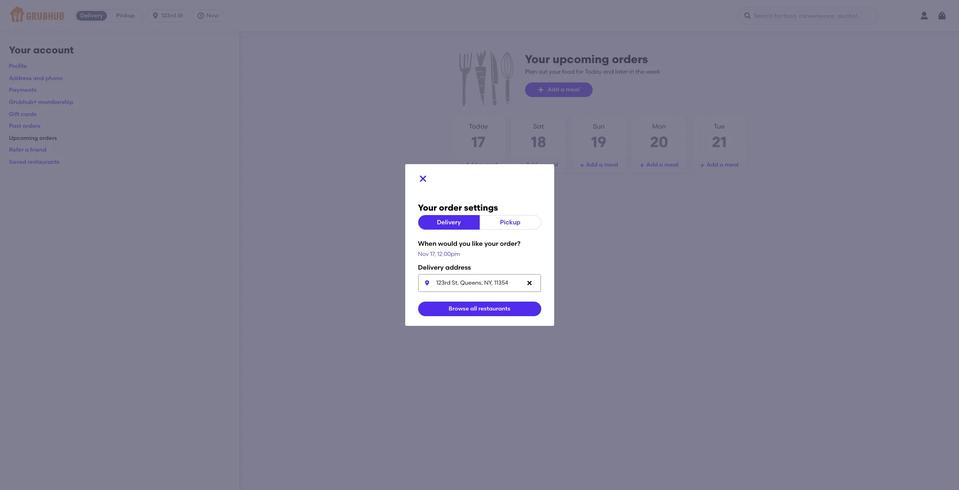 Task type: vqa. For each thing, say whether or not it's contained in the screenshot.
Salmon (Sake) Sashimi 5 pcs "IMAGE"
no



Task type: describe. For each thing, give the bounding box(es) containing it.
profile
[[9, 63, 27, 70]]

address and phone
[[9, 75, 63, 82]]

meal for 20
[[665, 162, 679, 168]]

add a meal for 21
[[707, 162, 739, 168]]

all
[[470, 306, 477, 312]]

membership
[[38, 99, 73, 106]]

add a meal button for 18
[[511, 158, 566, 173]]

orders inside your upcoming orders plan out your food for today and later in the week
[[612, 52, 648, 66]]

a for 19
[[599, 162, 603, 168]]

add a meal for 19
[[586, 162, 618, 168]]

past orders
[[9, 123, 40, 130]]

Search Address search field
[[418, 274, 541, 292]]

settings
[[464, 203, 498, 213]]

and inside your upcoming orders plan out your food for today and later in the week
[[603, 68, 614, 75]]

saved restaurants link
[[9, 159, 60, 166]]

when
[[418, 240, 437, 248]]

mon 20
[[650, 123, 668, 151]]

browse all restaurants
[[449, 306, 511, 312]]

refer
[[9, 147, 24, 154]]

upcoming orders
[[9, 135, 57, 142]]

meal for 17
[[484, 162, 498, 168]]

browse all restaurants button
[[418, 302, 541, 317]]

sun
[[593, 123, 605, 130]]

add a meal for 18
[[526, 162, 558, 168]]

when would you like your order? nov 17, 12:00pm
[[418, 240, 521, 258]]

pickup button for delivery "button" in the main navigation navigation
[[109, 9, 143, 22]]

order?
[[500, 240, 521, 248]]

1 vertical spatial delivery
[[437, 219, 461, 226]]

friend
[[30, 147, 46, 154]]

nov
[[418, 251, 429, 258]]

add a meal button for 21
[[692, 158, 747, 173]]

order
[[439, 203, 462, 213]]

upcoming
[[553, 52, 609, 66]]

later
[[615, 68, 628, 75]]

a for 21
[[720, 162, 724, 168]]

week
[[646, 68, 660, 75]]

st
[[177, 12, 183, 19]]

you
[[459, 240, 471, 248]]

add for 18
[[526, 162, 538, 168]]

svg image inside now button
[[197, 12, 205, 20]]

0 vertical spatial restaurants
[[28, 159, 60, 166]]

a down 'food'
[[561, 86, 565, 93]]

your order settings
[[418, 203, 498, 213]]

delivery address
[[418, 264, 471, 272]]

upcoming orders link
[[9, 135, 57, 142]]

now button
[[191, 9, 228, 22]]

would
[[438, 240, 458, 248]]

your for order
[[418, 203, 437, 213]]

add a meal button for 17
[[451, 158, 506, 173]]

your upcoming orders plan out your food for today and later in the week
[[525, 52, 660, 75]]

past
[[9, 123, 21, 130]]

your inside the when would you like your order? nov 17, 12:00pm
[[485, 240, 499, 248]]

account
[[33, 44, 74, 56]]

0 horizontal spatial today
[[469, 123, 488, 130]]

your inside your upcoming orders plan out your food for today and later in the week
[[549, 68, 561, 75]]

add for 19
[[586, 162, 598, 168]]

123rd
[[161, 12, 176, 19]]

restaurants inside button
[[479, 306, 511, 312]]

add a meal button down 'food'
[[525, 83, 593, 97]]

1 horizontal spatial pickup
[[500, 219, 521, 226]]

12:00pm
[[437, 251, 460, 258]]

upcoming
[[9, 135, 38, 142]]

payments link
[[9, 87, 37, 94]]

cards
[[21, 111, 37, 118]]

like
[[472, 240, 483, 248]]

add a meal for 17
[[466, 162, 498, 168]]

a for 17
[[479, 162, 482, 168]]

your account
[[9, 44, 74, 56]]

pickup button for the bottom delivery "button"
[[479, 216, 541, 230]]

meal for 19
[[604, 162, 618, 168]]

add a meal down 'food'
[[548, 86, 580, 93]]

add a meal for 20
[[646, 162, 679, 168]]

profile link
[[9, 63, 27, 70]]

17,
[[430, 251, 436, 258]]

meal down 'food'
[[566, 86, 580, 93]]



Task type: locate. For each thing, give the bounding box(es) containing it.
today right for
[[585, 68, 602, 75]]

1 horizontal spatial delivery
[[437, 219, 461, 226]]

today 17
[[469, 123, 488, 151]]

your for upcoming
[[525, 52, 550, 66]]

gift cards
[[9, 111, 37, 118]]

1 vertical spatial pickup
[[500, 219, 521, 226]]

today
[[585, 68, 602, 75], [469, 123, 488, 130]]

refer a friend link
[[9, 147, 46, 154]]

meal for 18
[[544, 162, 558, 168]]

sat 18
[[531, 123, 547, 151]]

a down 17 on the top
[[479, 162, 482, 168]]

pickup button
[[109, 9, 143, 22], [479, 216, 541, 230]]

1 horizontal spatial your
[[418, 203, 437, 213]]

1 horizontal spatial and
[[603, 68, 614, 75]]

0 horizontal spatial and
[[33, 75, 44, 82]]

tue 21
[[712, 123, 727, 151]]

1 vertical spatial restaurants
[[479, 306, 511, 312]]

a down 19
[[599, 162, 603, 168]]

your left order
[[418, 203, 437, 213]]

your right like
[[485, 240, 499, 248]]

today inside your upcoming orders plan out your food for today and later in the week
[[585, 68, 602, 75]]

meal down the 18
[[544, 162, 558, 168]]

19
[[591, 133, 607, 151]]

add a meal down 21
[[707, 162, 739, 168]]

0 horizontal spatial delivery
[[80, 12, 103, 19]]

add a meal button down 17 on the top
[[451, 158, 506, 173]]

main navigation navigation
[[0, 0, 959, 32]]

and left "later" on the right top of page
[[603, 68, 614, 75]]

a down the 18
[[539, 162, 543, 168]]

now
[[206, 12, 219, 19]]

21
[[712, 133, 727, 151]]

a for 18
[[539, 162, 543, 168]]

meal down 20
[[665, 162, 679, 168]]

for
[[576, 68, 584, 75]]

past orders link
[[9, 123, 40, 130]]

pickup inside main navigation navigation
[[116, 12, 135, 19]]

0 vertical spatial pickup button
[[109, 9, 143, 22]]

and left phone
[[33, 75, 44, 82]]

1 horizontal spatial restaurants
[[479, 306, 511, 312]]

tue
[[714, 123, 725, 130]]

grubhub+
[[9, 99, 37, 106]]

add a meal button
[[525, 83, 593, 97], [451, 158, 506, 173], [511, 158, 566, 173], [571, 158, 627, 173], [632, 158, 687, 173], [692, 158, 747, 173]]

meal for 21
[[725, 162, 739, 168]]

out
[[539, 68, 548, 75]]

orders for upcoming orders
[[39, 135, 57, 142]]

2 horizontal spatial your
[[525, 52, 550, 66]]

2 vertical spatial orders
[[39, 135, 57, 142]]

sat
[[533, 123, 544, 130]]

0 vertical spatial pickup
[[116, 12, 135, 19]]

a for 20
[[659, 162, 663, 168]]

meal down 17 on the top
[[484, 162, 498, 168]]

nov 17, 12:00pm link
[[418, 251, 460, 258]]

a right refer
[[25, 147, 29, 154]]

0 horizontal spatial your
[[485, 240, 499, 248]]

1 horizontal spatial today
[[585, 68, 602, 75]]

plan
[[525, 68, 537, 75]]

orders up upcoming orders
[[23, 123, 40, 130]]

restaurants right all
[[479, 306, 511, 312]]

svg image
[[937, 11, 947, 21], [152, 12, 160, 20], [744, 12, 752, 20], [526, 280, 533, 287]]

add for 17
[[466, 162, 477, 168]]

delivery button
[[75, 9, 109, 22], [418, 216, 480, 230]]

0 horizontal spatial pickup
[[116, 12, 135, 19]]

add a meal down 17 on the top
[[466, 162, 498, 168]]

add a meal down 20
[[646, 162, 679, 168]]

sun 19
[[591, 123, 607, 151]]

delivery inside main navigation navigation
[[80, 12, 103, 19]]

1 vertical spatial orders
[[23, 123, 40, 130]]

saved restaurants
[[9, 159, 60, 166]]

1 horizontal spatial delivery button
[[418, 216, 480, 230]]

svg image
[[197, 12, 205, 20], [538, 87, 544, 93], [459, 163, 464, 168], [519, 163, 524, 168], [580, 163, 585, 168], [640, 163, 645, 168], [700, 163, 705, 168], [418, 174, 428, 184], [424, 280, 430, 287]]

your up profile link
[[9, 44, 31, 56]]

orders up friend
[[39, 135, 57, 142]]

in
[[629, 68, 634, 75]]

meal
[[566, 86, 580, 93], [484, 162, 498, 168], [544, 162, 558, 168], [604, 162, 618, 168], [665, 162, 679, 168], [725, 162, 739, 168]]

20
[[650, 133, 668, 151]]

address
[[445, 264, 471, 272]]

123rd st
[[161, 12, 183, 19]]

1 vertical spatial your
[[485, 240, 499, 248]]

food
[[562, 68, 575, 75]]

browse
[[449, 306, 469, 312]]

0 vertical spatial today
[[585, 68, 602, 75]]

0 horizontal spatial your
[[9, 44, 31, 56]]

add a meal
[[548, 86, 580, 93], [466, 162, 498, 168], [526, 162, 558, 168], [586, 162, 618, 168], [646, 162, 679, 168], [707, 162, 739, 168]]

grubhub+ membership link
[[9, 99, 73, 106]]

add for 20
[[646, 162, 658, 168]]

restaurants down friend
[[28, 159, 60, 166]]

refer a friend
[[9, 147, 46, 154]]

mon
[[652, 123, 666, 130]]

add for 21
[[707, 162, 718, 168]]

0 vertical spatial orders
[[612, 52, 648, 66]]

your for account
[[9, 44, 31, 56]]

a
[[561, 86, 565, 93], [25, 147, 29, 154], [479, 162, 482, 168], [539, 162, 543, 168], [599, 162, 603, 168], [659, 162, 663, 168], [720, 162, 724, 168]]

address and phone link
[[9, 75, 63, 82]]

add a meal button down 20
[[632, 158, 687, 173]]

1 vertical spatial today
[[469, 123, 488, 130]]

your
[[9, 44, 31, 56], [525, 52, 550, 66], [418, 203, 437, 213]]

1 horizontal spatial your
[[549, 68, 561, 75]]

add a meal button down 21
[[692, 158, 747, 173]]

0 vertical spatial delivery button
[[75, 9, 109, 22]]

delivery
[[80, 12, 103, 19], [437, 219, 461, 226]]

gift cards link
[[9, 111, 37, 118]]

and
[[603, 68, 614, 75], [33, 75, 44, 82]]

add a meal button for 20
[[632, 158, 687, 173]]

1 vertical spatial delivery button
[[418, 216, 480, 230]]

meal down 21
[[725, 162, 739, 168]]

saved
[[9, 159, 26, 166]]

the
[[636, 68, 645, 75]]

0 horizontal spatial pickup button
[[109, 9, 143, 22]]

a down 21
[[720, 162, 724, 168]]

1 horizontal spatial pickup button
[[479, 216, 541, 230]]

123rd st button
[[146, 9, 191, 22]]

add a meal button down 19
[[571, 158, 627, 173]]

18
[[531, 133, 547, 151]]

orders up "in"
[[612, 52, 648, 66]]

17
[[471, 133, 486, 151]]

restaurants
[[28, 159, 60, 166], [479, 306, 511, 312]]

svg image inside 123rd st button
[[152, 12, 160, 20]]

add
[[548, 86, 559, 93], [466, 162, 477, 168], [526, 162, 538, 168], [586, 162, 598, 168], [646, 162, 658, 168], [707, 162, 718, 168]]

your
[[549, 68, 561, 75], [485, 240, 499, 248]]

your up out
[[525, 52, 550, 66]]

orders for past orders
[[23, 123, 40, 130]]

0 horizontal spatial restaurants
[[28, 159, 60, 166]]

address
[[9, 75, 32, 82]]

phone
[[45, 75, 63, 82]]

add a meal button down the 18
[[511, 158, 566, 173]]

your inside your upcoming orders plan out your food for today and later in the week
[[525, 52, 550, 66]]

add a meal down 19
[[586, 162, 618, 168]]

0 horizontal spatial delivery button
[[75, 9, 109, 22]]

grubhub+ membership
[[9, 99, 73, 106]]

delivery button inside main navigation navigation
[[75, 9, 109, 22]]

add a meal button for 19
[[571, 158, 627, 173]]

orders
[[612, 52, 648, 66], [23, 123, 40, 130], [39, 135, 57, 142]]

1 vertical spatial pickup button
[[479, 216, 541, 230]]

add a meal down the 18
[[526, 162, 558, 168]]

0 vertical spatial your
[[549, 68, 561, 75]]

pickup
[[116, 12, 135, 19], [500, 219, 521, 226]]

today up 17 on the top
[[469, 123, 488, 130]]

gift
[[9, 111, 19, 118]]

a down 20
[[659, 162, 663, 168]]

delivery
[[418, 264, 444, 272]]

0 vertical spatial delivery
[[80, 12, 103, 19]]

your right out
[[549, 68, 561, 75]]

meal down 19
[[604, 162, 618, 168]]

payments
[[9, 87, 37, 94]]



